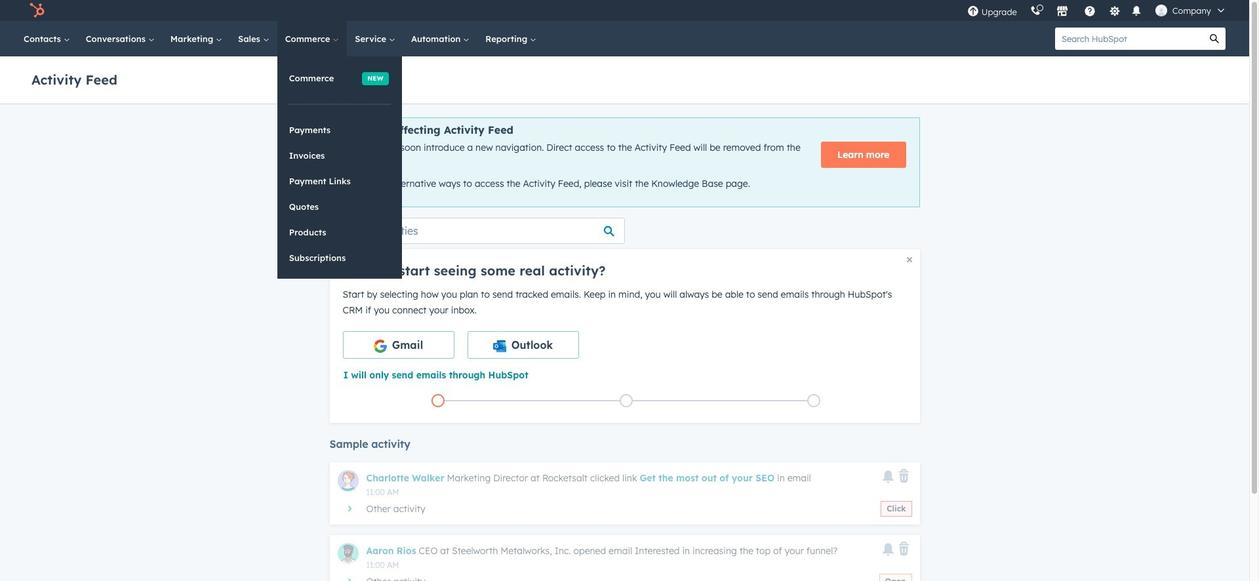 Task type: describe. For each thing, give the bounding box(es) containing it.
onboarding.steps.finalstep.title image
[[811, 398, 817, 405]]

marketplaces image
[[1056, 6, 1068, 18]]

jacob simon image
[[1155, 5, 1167, 16]]

close image
[[907, 257, 912, 262]]



Task type: locate. For each thing, give the bounding box(es) containing it.
menu
[[961, 0, 1234, 21]]

Search activities search field
[[330, 218, 625, 244]]

list
[[344, 391, 908, 410]]

None checkbox
[[467, 331, 579, 359]]

commerce menu
[[277, 56, 402, 278]]

None checkbox
[[343, 331, 454, 359]]

Search HubSpot search field
[[1055, 28, 1203, 50]]

onboarding.steps.sendtrackedemailingmail.title image
[[623, 398, 629, 405]]



Task type: vqa. For each thing, say whether or not it's contained in the screenshot.
"Preferences"
no



